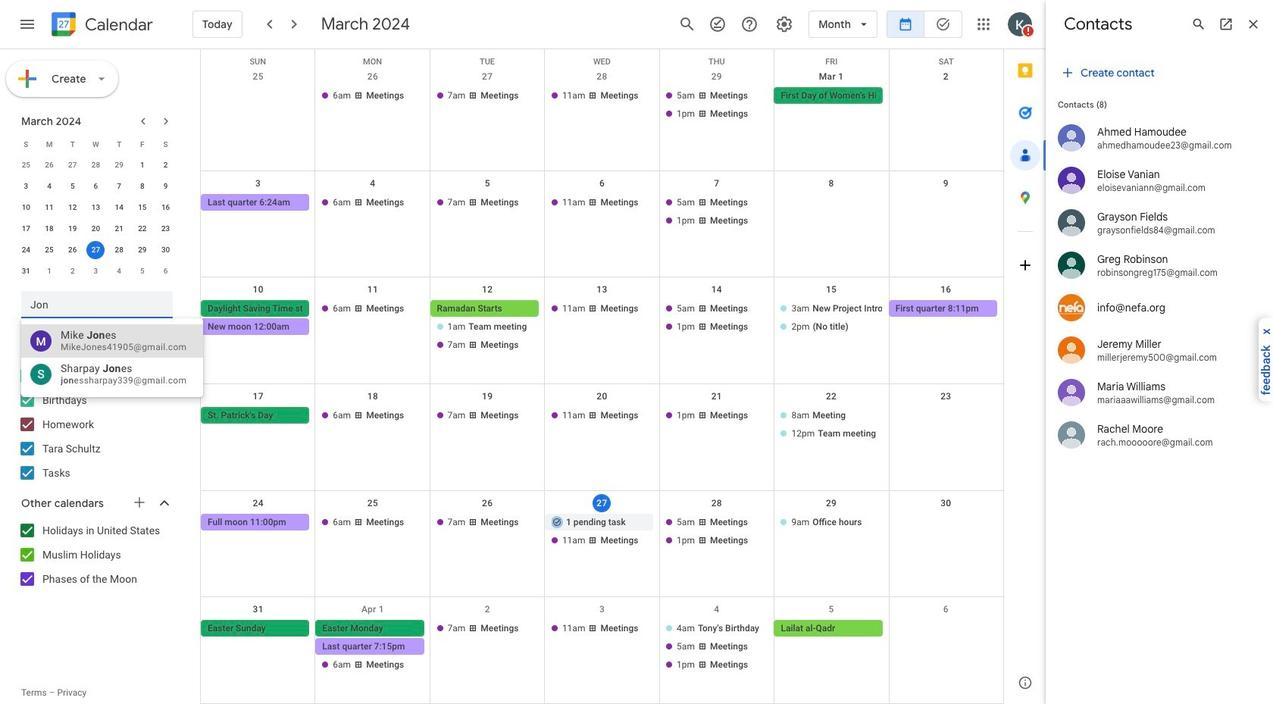 Task type: vqa. For each thing, say whether or not it's contained in the screenshot.
27, Today element
yes



Task type: locate. For each thing, give the bounding box(es) containing it.
heading
[[82, 16, 153, 34]]

april 3 element
[[87, 262, 105, 280]]

settings menu image
[[775, 15, 794, 33]]

12 element
[[63, 199, 82, 217]]

19 element
[[63, 220, 82, 238]]

14 element
[[110, 199, 128, 217]]

february 29 element
[[110, 156, 128, 174]]

cell inside march 2024 grid
[[84, 239, 107, 261]]

None search field
[[0, 285, 188, 318]]

4 element
[[40, 177, 58, 196]]

march 2024 grid
[[14, 133, 177, 282]]

30 element
[[157, 241, 175, 259]]

grid
[[200, 49, 1003, 704]]

21 element
[[110, 220, 128, 238]]

february 27 element
[[63, 156, 82, 174]]

2 element
[[157, 156, 175, 174]]

side panel section
[[1003, 49, 1047, 704]]

heading inside calendar element
[[82, 16, 153, 34]]

cell
[[201, 87, 315, 124], [659, 87, 774, 124], [659, 194, 774, 230], [774, 194, 889, 230], [84, 239, 107, 261], [201, 300, 316, 355], [430, 300, 545, 355], [659, 300, 774, 355], [774, 300, 889, 355], [774, 407, 889, 443], [545, 514, 659, 550], [659, 514, 774, 550], [315, 620, 430, 675], [659, 620, 774, 675]]

25 element
[[40, 241, 58, 259]]

9 element
[[157, 177, 175, 196]]

11 element
[[40, 199, 58, 217]]

april 6 element
[[157, 262, 175, 280]]

list box
[[21, 324, 203, 391]]

tab list
[[1004, 49, 1047, 662]]

20 element
[[87, 220, 105, 238]]

10 element
[[17, 199, 35, 217]]

24 element
[[17, 241, 35, 259]]

28 element
[[110, 241, 128, 259]]

row
[[201, 49, 1003, 67], [201, 64, 1003, 171], [14, 133, 177, 155], [14, 155, 177, 176], [201, 171, 1003, 278], [14, 176, 177, 197], [14, 197, 177, 218], [14, 218, 177, 239], [14, 239, 177, 261], [14, 261, 177, 282], [201, 278, 1003, 384], [201, 384, 1003, 491], [201, 491, 1003, 597], [201, 597, 1003, 704]]

Search for people text field
[[30, 291, 164, 318]]

row group
[[14, 155, 177, 282]]

22 element
[[133, 220, 151, 238]]



Task type: describe. For each thing, give the bounding box(es) containing it.
add other calendars image
[[132, 495, 147, 510]]

april 1 element
[[40, 262, 58, 280]]

15 element
[[133, 199, 151, 217]]

29 element
[[133, 241, 151, 259]]

6 element
[[87, 177, 105, 196]]

5 element
[[63, 177, 82, 196]]

26 element
[[63, 241, 82, 259]]

april 5 element
[[133, 262, 151, 280]]

main drawer image
[[18, 15, 36, 33]]

tab list inside side panel section
[[1004, 49, 1047, 662]]

calendar element
[[49, 9, 153, 42]]

1 element
[[133, 156, 151, 174]]

31 element
[[17, 262, 35, 280]]

17 element
[[17, 220, 35, 238]]

8 element
[[133, 177, 151, 196]]

april 2 element
[[63, 262, 82, 280]]

23 element
[[157, 220, 175, 238]]

april 4 element
[[110, 262, 128, 280]]

3 element
[[17, 177, 35, 196]]

27, today element
[[87, 241, 105, 259]]

february 26 element
[[40, 156, 58, 174]]

february 25 element
[[17, 156, 35, 174]]

18 element
[[40, 220, 58, 238]]

13 element
[[87, 199, 105, 217]]

16 element
[[157, 199, 175, 217]]

february 28 element
[[87, 156, 105, 174]]

7 element
[[110, 177, 128, 196]]

my calendars list
[[3, 364, 188, 485]]

other calendars list
[[3, 518, 188, 591]]



